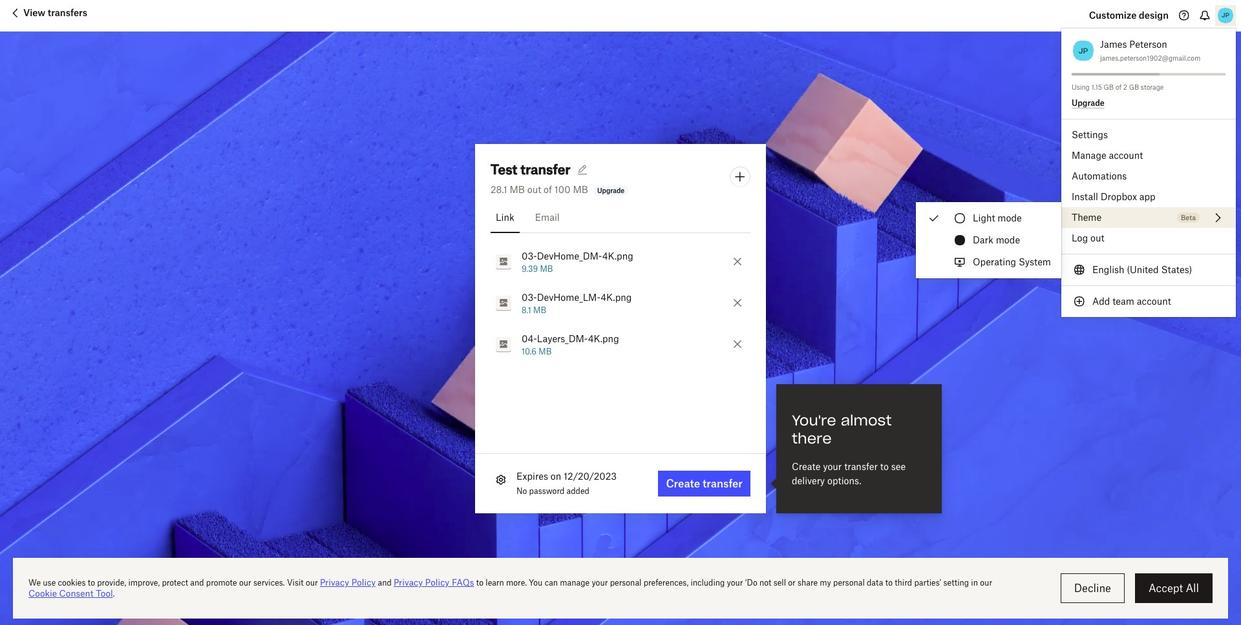Task type: describe. For each thing, give the bounding box(es) containing it.
password
[[529, 486, 565, 496]]

manage account
[[1072, 150, 1143, 161]]

automations
[[1072, 171, 1127, 182]]

test
[[491, 161, 517, 177]]

03-devhome_lm-4k.png 8.1 mb
[[522, 292, 632, 315]]

mode for light mode
[[998, 213, 1022, 224]]

add team account link
[[1061, 292, 1236, 312]]

8.1
[[522, 305, 531, 315]]

03- for devhome_lm-
[[522, 292, 537, 303]]

devhome_dm-
[[537, 251, 602, 261]]

expires on 12/20/2023 no password added
[[517, 471, 617, 496]]

added
[[567, 486, 590, 496]]

mb for layers_dm-
[[539, 347, 552, 357]]

(united
[[1127, 264, 1159, 275]]

create
[[792, 461, 821, 472]]

link
[[496, 212, 514, 223]]

of for 100
[[544, 184, 552, 195]]

system
[[1019, 257, 1051, 268]]

mb right '28.1'
[[510, 184, 525, 195]]

out inside 'menu'
[[1091, 233, 1104, 244]]

log out
[[1072, 233, 1104, 244]]

1 horizontal spatial upgrade
[[1072, 98, 1105, 108]]

4k.png for devhome_dm-
[[602, 251, 633, 261]]

transfer inside create your transfer to see delivery options.
[[844, 461, 878, 472]]

dark
[[973, 235, 993, 246]]

theme
[[1072, 212, 1102, 223]]

jp button
[[1072, 37, 1095, 64]]

to
[[880, 461, 889, 472]]

james peterson james.peterson1902@gmail.com
[[1100, 39, 1201, 62]]

upgrade button
[[1072, 98, 1105, 109]]

of for 2
[[1116, 83, 1122, 91]]

menu containing light mode
[[916, 202, 1061, 279]]

28.1
[[491, 184, 507, 195]]

see
[[891, 461, 906, 472]]

0 vertical spatial out
[[527, 184, 541, 195]]

storage
[[1141, 83, 1164, 91]]

10.6
[[522, 347, 537, 357]]

james.peterson1902@gmail.com
[[1100, 54, 1201, 62]]

you're
[[792, 412, 836, 430]]

0 horizontal spatial transfer
[[520, 161, 571, 177]]

team
[[1113, 296, 1135, 307]]

mb for devhome_dm-
[[540, 264, 553, 274]]

dropbox
[[1101, 191, 1137, 202]]

light mode radio item
[[916, 208, 1061, 229]]

04-layers_dm-4k.png cell
[[491, 331, 727, 357]]

layers_dm-
[[537, 333, 588, 344]]

04-layers_dm-4k.png row
[[475, 324, 766, 365]]

04-
[[522, 333, 537, 344]]

app
[[1140, 191, 1156, 202]]

2
[[1123, 83, 1127, 91]]

there
[[792, 430, 832, 448]]

devhome_lm-
[[537, 292, 601, 303]]

1.15
[[1091, 83, 1102, 91]]

2 gb from the left
[[1129, 83, 1139, 91]]

english
[[1093, 264, 1125, 275]]

mode for dark mode
[[996, 235, 1020, 246]]

using 1.15 gb of 2 gb storage
[[1072, 83, 1164, 91]]

install dropbox app
[[1072, 191, 1156, 202]]

log out link
[[1061, 228, 1236, 249]]

operating
[[973, 257, 1016, 268]]

you're almost there
[[792, 412, 892, 448]]

account inside 'link'
[[1109, 150, 1143, 161]]

light mode
[[973, 213, 1022, 224]]

account menu image
[[1215, 5, 1236, 26]]



Task type: locate. For each thing, give the bounding box(es) containing it.
email tab
[[530, 202, 565, 233]]

tab list containing link
[[491, 202, 751, 233]]

03- for devhome_dm-
[[522, 251, 537, 261]]

out right log
[[1091, 233, 1104, 244]]

james
[[1100, 39, 1127, 50]]

1 vertical spatial of
[[544, 184, 552, 195]]

account right team
[[1137, 296, 1171, 307]]

add team account
[[1093, 296, 1171, 307]]

link tab
[[491, 202, 520, 233]]

settings link
[[1061, 125, 1236, 145]]

email
[[535, 212, 560, 223]]

0 horizontal spatial of
[[544, 184, 552, 195]]

test transfer
[[491, 161, 571, 177]]

03-devhome_dm-4k.png row
[[475, 241, 766, 282]]

english (united states) menu item
[[1061, 260, 1236, 281]]

options.
[[827, 475, 861, 486]]

03-
[[522, 251, 537, 261], [522, 292, 537, 303]]

0 vertical spatial 03-
[[522, 251, 537, 261]]

4k.png for layers_dm-
[[588, 333, 619, 344]]

mode
[[998, 213, 1022, 224], [996, 235, 1020, 246]]

04-layers_dm-4k.png 10.6 mb
[[522, 333, 619, 357]]

1 horizontal spatial transfer
[[844, 461, 878, 472]]

0 vertical spatial transfer
[[520, 161, 571, 177]]

automations link
[[1061, 166, 1236, 187]]

of
[[1116, 83, 1122, 91], [544, 184, 552, 195]]

1 vertical spatial transfer
[[844, 461, 878, 472]]

manage
[[1072, 150, 1106, 161]]

out down test transfer at the left of the page
[[527, 184, 541, 195]]

03- inside '03-devhome_lm-4k.png 8.1 mb'
[[522, 292, 537, 303]]

gb
[[1104, 83, 1114, 91], [1129, 83, 1139, 91]]

03- inside 03-devhome_dm-4k.png 9.39 mb
[[522, 251, 537, 261]]

transfer up options.
[[844, 461, 878, 472]]

03- up 8.1
[[522, 292, 537, 303]]

12/20/2023
[[564, 471, 617, 482]]

log
[[1072, 233, 1088, 244]]

upgrade
[[1072, 98, 1105, 108], [597, 187, 625, 194]]

mb inside '04-layers_dm-4k.png 10.6 mb'
[[539, 347, 552, 357]]

expires
[[517, 471, 548, 482]]

create your transfer to see delivery options.
[[792, 461, 906, 486]]

4k.png for devhome_lm-
[[601, 292, 632, 303]]

theme menu item
[[1061, 208, 1236, 228]]

1 horizontal spatial gb
[[1129, 83, 1139, 91]]

03-devhome_dm-4k.png cell
[[491, 249, 727, 274]]

mb right the 10.6
[[539, 347, 552, 357]]

upgrade right 100
[[597, 187, 625, 194]]

operating system
[[973, 257, 1051, 268]]

4k.png down 03-devhome_dm-4k.png row
[[601, 292, 632, 303]]

4k.png up 03-devhome_lm-4k.png row
[[602, 251, 633, 261]]

0 horizontal spatial out
[[527, 184, 541, 195]]

using
[[1072, 83, 1090, 91]]

upgrade down using
[[1072, 98, 1105, 108]]

choose a language: image
[[1072, 262, 1087, 278]]

1 horizontal spatial of
[[1116, 83, 1122, 91]]

4k.png inside 03-devhome_dm-4k.png 9.39 mb
[[602, 251, 633, 261]]

menu containing james peterson
[[1061, 28, 1236, 317]]

1 gb from the left
[[1104, 83, 1114, 91]]

1 03- from the top
[[522, 251, 537, 261]]

account
[[1109, 150, 1143, 161], [1137, 296, 1171, 307]]

1 vertical spatial account
[[1137, 296, 1171, 307]]

transfer
[[520, 161, 571, 177], [844, 461, 878, 472]]

4k.png inside '03-devhome_lm-4k.png 8.1 mb'
[[601, 292, 632, 303]]

no
[[517, 486, 527, 496]]

your
[[823, 461, 842, 472]]

4k.png down 03-devhome_lm-4k.png cell
[[588, 333, 619, 344]]

2 vertical spatial 4k.png
[[588, 333, 619, 344]]

mb right 8.1
[[533, 305, 546, 315]]

light
[[973, 213, 995, 224]]

03-devhome_dm-4k.png 9.39 mb
[[522, 251, 633, 274]]

28.1 mb out of 100 mb
[[491, 184, 588, 195]]

on
[[551, 471, 561, 482]]

100
[[555, 184, 571, 195]]

peterson
[[1130, 39, 1167, 50]]

mb
[[510, 184, 525, 195], [573, 184, 588, 195], [540, 264, 553, 274], [533, 305, 546, 315], [539, 347, 552, 357]]

tab list
[[491, 202, 751, 233]]

almost
[[841, 412, 892, 430]]

of left 100
[[544, 184, 552, 195]]

out
[[527, 184, 541, 195], [1091, 233, 1104, 244]]

0 vertical spatial upgrade
[[1072, 98, 1105, 108]]

0 horizontal spatial upgrade
[[597, 187, 625, 194]]

0 horizontal spatial gb
[[1104, 83, 1114, 91]]

mb for devhome_lm-
[[533, 305, 546, 315]]

manage account link
[[1061, 145, 1236, 166]]

menu
[[1061, 28, 1236, 317], [916, 202, 1061, 279]]

transfer up 28.1 mb out of 100 mb
[[520, 161, 571, 177]]

add
[[1093, 296, 1110, 307]]

settings
[[1072, 129, 1108, 140]]

03- up 9.39
[[522, 251, 537, 261]]

0 vertical spatial account
[[1109, 150, 1143, 161]]

mb inside 03-devhome_dm-4k.png 9.39 mb
[[540, 264, 553, 274]]

1 vertical spatial upgrade
[[597, 187, 625, 194]]

jp
[[1079, 46, 1088, 56]]

0 vertical spatial of
[[1116, 83, 1122, 91]]

mb right 100
[[573, 184, 588, 195]]

4k.png
[[602, 251, 633, 261], [601, 292, 632, 303], [588, 333, 619, 344]]

4k.png inside '04-layers_dm-4k.png 10.6 mb'
[[588, 333, 619, 344]]

gb right the "1.15"
[[1104, 83, 1114, 91]]

mode inside radio item
[[998, 213, 1022, 224]]

1 vertical spatial mode
[[996, 235, 1020, 246]]

1 horizontal spatial out
[[1091, 233, 1104, 244]]

english (united states)
[[1093, 264, 1192, 275]]

03-devhome_lm-4k.png row
[[475, 282, 766, 324]]

account down settings link
[[1109, 150, 1143, 161]]

gb right the 2
[[1129, 83, 1139, 91]]

9.39
[[522, 264, 538, 274]]

dark mode
[[973, 235, 1020, 246]]

of left the 2
[[1116, 83, 1122, 91]]

mb inside '03-devhome_lm-4k.png 8.1 mb'
[[533, 305, 546, 315]]

0 vertical spatial mode
[[998, 213, 1022, 224]]

states)
[[1161, 264, 1192, 275]]

1 vertical spatial 03-
[[522, 292, 537, 303]]

1 vertical spatial 4k.png
[[601, 292, 632, 303]]

0 vertical spatial 4k.png
[[602, 251, 633, 261]]

progress bar
[[1072, 73, 1160, 76]]

mode up dark mode
[[998, 213, 1022, 224]]

install
[[1072, 191, 1098, 202]]

1 vertical spatial out
[[1091, 233, 1104, 244]]

mb right 9.39
[[540, 264, 553, 274]]

03-devhome_lm-4k.png cell
[[491, 290, 727, 316]]

mode up the operating system
[[996, 235, 1020, 246]]

delivery
[[792, 475, 825, 486]]

2 03- from the top
[[522, 292, 537, 303]]

progress bar inside 'menu'
[[1072, 73, 1160, 76]]



Task type: vqa. For each thing, say whether or not it's contained in the screenshot.
"You'Re Almost There"
yes



